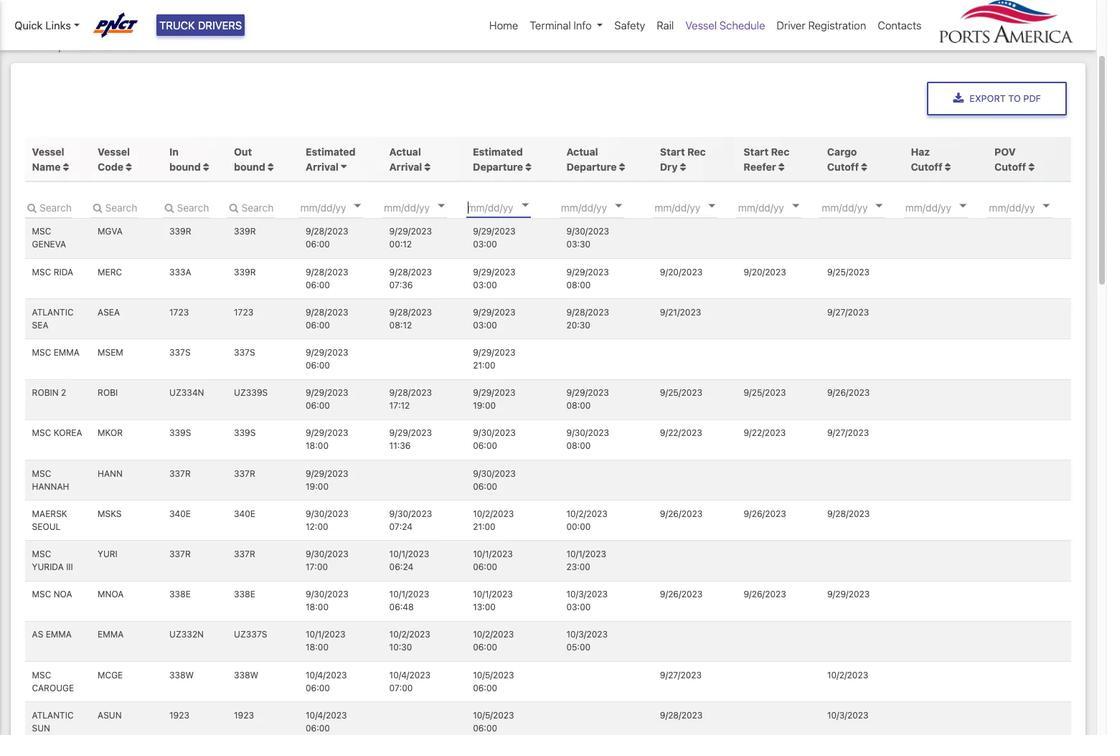 Task type: vqa. For each thing, say whether or not it's contained in the screenshot.
4th mm/dd/yy Field from the right
yes



Task type: locate. For each thing, give the bounding box(es) containing it.
emma right as
[[46, 630, 72, 641]]

cutoff
[[828, 161, 859, 173], [911, 161, 943, 173], [995, 161, 1027, 173]]

19:00 up the 9/30/2023 12:00 on the bottom left
[[306, 481, 329, 492]]

20:30
[[567, 320, 591, 331]]

1 1923 from the left
[[169, 710, 190, 721]]

1 vertical spatial 08:00
[[567, 401, 591, 411]]

1 vertical spatial atlantic
[[32, 710, 74, 721]]

9/29/2023 03:00
[[473, 226, 516, 250], [473, 267, 516, 290], [473, 307, 516, 331]]

1 bound from the left
[[169, 161, 201, 173]]

10/3/2023 for 03:00
[[567, 589, 608, 600]]

0 vertical spatial 08:00
[[567, 280, 591, 290]]

None field
[[25, 197, 73, 218], [91, 197, 138, 218], [163, 197, 210, 218], [227, 197, 275, 218], [25, 197, 73, 218], [91, 197, 138, 218], [163, 197, 210, 218], [227, 197, 275, 218]]

2 9/29/2023 08:00 from the top
[[567, 388, 609, 411]]

2 horizontal spatial open calendar image
[[522, 204, 529, 207]]

9/27/2023 for 9/22/2023
[[828, 428, 869, 439]]

03:00 for 9/29/2023 00:12
[[473, 239, 497, 250]]

cutoff down cargo
[[828, 161, 859, 173]]

mm/dd/yy field up 9/30/2023 03:30
[[560, 197, 646, 218]]

bound inside in bound
[[169, 161, 201, 173]]

0 vertical spatial 10/3/2023
[[567, 589, 608, 600]]

13:00
[[473, 602, 496, 613]]

pov
[[995, 145, 1016, 158]]

1 start from the left
[[660, 145, 685, 158]]

0 vertical spatial 9/28/2023 06:00
[[306, 226, 348, 250]]

msc for msc korea
[[32, 428, 51, 439]]

2 18:00 from the top
[[306, 602, 329, 613]]

2 horizontal spatial cutoff
[[995, 161, 1027, 173]]

1 18:00 from the top
[[306, 441, 329, 452]]

1 horizontal spatial open calendar image
[[438, 204, 445, 208]]

0 horizontal spatial bound
[[169, 161, 201, 173]]

vessel schedule down links
[[68, 39, 153, 52]]

start
[[660, 145, 685, 158], [744, 145, 769, 158]]

2 1723 from the left
[[234, 307, 254, 318]]

3 msc from the top
[[32, 347, 51, 358]]

0 horizontal spatial 1923
[[169, 710, 190, 721]]

10/5/2023 for 9/27/2023
[[473, 670, 514, 681]]

0 vertical spatial vessel schedule
[[686, 19, 766, 32]]

10/1/2023 down the "9/30/2023 18:00"
[[306, 630, 346, 641]]

10/1/2023 up 06:48 at bottom left
[[389, 589, 429, 600]]

0 horizontal spatial 338e
[[169, 589, 191, 600]]

seoul
[[32, 522, 61, 532]]

9/28/2023 06:00 for 07:36
[[306, 267, 348, 290]]

1 cutoff from the left
[[828, 161, 859, 173]]

1 atlantic from the top
[[32, 307, 74, 318]]

1 vertical spatial 18:00
[[306, 602, 329, 613]]

msc left rida
[[32, 267, 51, 278]]

1 9/28/2023 06:00 from the top
[[306, 226, 348, 250]]

dry
[[660, 161, 678, 173]]

0 horizontal spatial rec
[[688, 145, 706, 158]]

1 rec from the left
[[688, 145, 706, 158]]

9/29/2023 19:00
[[473, 388, 516, 411], [306, 468, 348, 492]]

in
[[169, 145, 179, 158]]

1 vertical spatial 9/27/2023
[[828, 428, 869, 439]]

estimated for departure
[[473, 145, 523, 158]]

0 horizontal spatial estimated
[[306, 145, 356, 158]]

0 horizontal spatial departure
[[473, 161, 523, 173]]

21:00
[[473, 360, 496, 371], [473, 522, 496, 532]]

338e
[[169, 589, 191, 600], [234, 589, 255, 600]]

1 vertical spatial 9/29/2023 03:00
[[473, 267, 516, 290]]

0 horizontal spatial 19:00
[[306, 481, 329, 492]]

safety link
[[609, 11, 651, 39]]

3 mm/dd/yy field from the left
[[466, 197, 552, 218]]

0 horizontal spatial vessel schedule
[[68, 39, 153, 52]]

1 vertical spatial 10/5/2023 06:00
[[473, 710, 514, 734]]

1 horizontal spatial arrival
[[389, 161, 422, 173]]

10/1/2023 up 06:24 in the bottom of the page
[[389, 549, 429, 560]]

2 vertical spatial 9/29/2023 03:00
[[473, 307, 516, 331]]

18:00 inside the "9/30/2023 18:00"
[[306, 602, 329, 613]]

open calendar image for 1st mm/dd/yy "field"
[[354, 204, 362, 208]]

home link left terminal
[[484, 11, 524, 39]]

0 horizontal spatial 9/22/2023
[[660, 428, 703, 439]]

mgva
[[98, 226, 123, 237]]

07:24
[[389, 522, 413, 532]]

3 cutoff from the left
[[995, 161, 1027, 173]]

10/4/2023
[[306, 670, 347, 681], [389, 670, 431, 681], [306, 710, 347, 721]]

1 horizontal spatial 340e
[[234, 509, 256, 520]]

0 horizontal spatial 337s
[[169, 347, 191, 358]]

10/2/2023 for 10:30
[[389, 630, 431, 641]]

msc left korea
[[32, 428, 51, 439]]

1 10/5/2023 from the top
[[473, 670, 514, 681]]

vessel up code in the top of the page
[[98, 145, 130, 158]]

08:00
[[567, 280, 591, 290], [567, 401, 591, 411], [567, 441, 591, 452]]

2 10/5/2023 from the top
[[473, 710, 514, 721]]

vessel
[[686, 19, 717, 32], [68, 39, 102, 52], [32, 145, 64, 158], [98, 145, 130, 158]]

1 arrival from the left
[[306, 161, 339, 173]]

msc noa
[[32, 589, 72, 600]]

9/28/2023 08:12
[[389, 307, 432, 331]]

start inside start rec dry
[[660, 145, 685, 158]]

sea
[[32, 320, 48, 331]]

19:00 down 9/29/2023 21:00
[[473, 401, 496, 411]]

1 horizontal spatial bound
[[234, 161, 265, 173]]

2 rec from the left
[[771, 145, 790, 158]]

0 horizontal spatial 1723
[[169, 307, 189, 318]]

2 9/29/2023 06:00 from the top
[[306, 388, 348, 411]]

mm/dd/yy field down estimated arrival
[[299, 197, 385, 218]]

2 bound from the left
[[234, 161, 265, 173]]

9/29/2023 08:00 down 03:30 at top right
[[567, 267, 609, 290]]

start inside the start rec reefer
[[744, 145, 769, 158]]

bound inside out bound
[[234, 161, 265, 173]]

bound down out
[[234, 161, 265, 173]]

10/4/2023 06:00
[[306, 670, 347, 694], [306, 710, 347, 734]]

9/29/2023 03:00 for 9/29/2023 00:12
[[473, 226, 516, 250]]

rida
[[54, 267, 73, 278]]

10/3/2023
[[567, 589, 608, 600], [567, 630, 608, 641], [828, 710, 869, 721]]

msc left noa
[[32, 589, 51, 600]]

0 horizontal spatial open calendar image
[[354, 204, 362, 208]]

339s down uz334n
[[169, 428, 191, 439]]

2 cutoff from the left
[[911, 161, 943, 173]]

2 337s from the left
[[234, 347, 255, 358]]

9/29/2023 06:00
[[306, 347, 348, 371], [306, 388, 348, 411]]

10/2/2023 10:30
[[389, 630, 431, 653]]

msc up "geneva"
[[32, 226, 51, 237]]

1 21:00 from the top
[[473, 360, 496, 371]]

338w down uz337s
[[234, 670, 259, 681]]

338e up uz337s
[[234, 589, 255, 600]]

home link down quick links at the left
[[22, 39, 53, 52]]

start up dry
[[660, 145, 685, 158]]

05:00
[[567, 643, 591, 653]]

8 msc from the top
[[32, 670, 51, 681]]

0 vertical spatial 9/29/2023 06:00
[[306, 347, 348, 371]]

atlantic sea
[[32, 307, 74, 331]]

18:00 inside 9/29/2023 18:00
[[306, 441, 329, 452]]

0 horizontal spatial 340e
[[169, 509, 191, 520]]

5 msc from the top
[[32, 468, 51, 479]]

2 start from the left
[[744, 145, 769, 158]]

uz337s
[[234, 630, 267, 641]]

1 9/22/2023 from the left
[[660, 428, 703, 439]]

home left terminal
[[490, 19, 519, 32]]

pdf
[[1024, 93, 1042, 104]]

0 vertical spatial 21:00
[[473, 360, 496, 371]]

1 9/29/2023 08:00 from the top
[[567, 267, 609, 290]]

4 mm/dd/yy field from the left
[[560, 197, 646, 218]]

msc up yurida
[[32, 549, 51, 560]]

cutoff down 'pov'
[[995, 161, 1027, 173]]

9/29/2023 08:00 up '9/30/2023 08:00'
[[567, 388, 609, 411]]

emma for as emma
[[46, 630, 72, 641]]

msc for msc rida
[[32, 267, 51, 278]]

1 vertical spatial 9/29/2023 08:00
[[567, 388, 609, 411]]

out bound
[[234, 145, 268, 173]]

0 vertical spatial 19:00
[[473, 401, 496, 411]]

2 340e from the left
[[234, 509, 256, 520]]

truck drivers
[[159, 19, 242, 32]]

9/29/2023 06:00 for uz339s
[[306, 388, 348, 411]]

2 08:00 from the top
[[567, 401, 591, 411]]

2 1923 from the left
[[234, 710, 254, 721]]

0 vertical spatial schedule
[[720, 19, 766, 32]]

18:00 for 9/30/2023 18:00
[[306, 602, 329, 613]]

9/25/2023
[[828, 267, 870, 278], [660, 388, 703, 399], [744, 388, 786, 399]]

quick links
[[14, 19, 71, 32]]

arrival for estimated arrival
[[306, 161, 339, 173]]

0 horizontal spatial start
[[660, 145, 685, 158]]

emma down "atlantic sea"
[[54, 347, 80, 358]]

1 vertical spatial 9/29/2023 19:00
[[306, 468, 348, 492]]

1 horizontal spatial 1923
[[234, 710, 254, 721]]

1 msc from the top
[[32, 226, 51, 237]]

1 horizontal spatial 339s
[[234, 428, 256, 439]]

noa
[[54, 589, 72, 600]]

1 horizontal spatial schedule
[[720, 19, 766, 32]]

0 horizontal spatial home
[[22, 39, 53, 52]]

9/29/2023 11:36
[[389, 428, 432, 452]]

1 horizontal spatial 1723
[[234, 307, 254, 318]]

9/30/2023
[[567, 226, 610, 237], [473, 428, 516, 439], [567, 428, 610, 439], [473, 468, 516, 479], [306, 509, 349, 520], [389, 509, 432, 520], [306, 549, 349, 560], [306, 589, 349, 600]]

msc inside msc geneva
[[32, 226, 51, 237]]

rec left the start rec reefer
[[688, 145, 706, 158]]

10/1/2023 for 06:48
[[389, 589, 429, 600]]

2 10/5/2023 06:00 from the top
[[473, 710, 514, 734]]

9/20/2023
[[660, 267, 703, 278], [744, 267, 787, 278]]

3 9/29/2023 03:00 from the top
[[473, 307, 516, 331]]

2 10/4/2023 06:00 from the top
[[306, 710, 347, 734]]

start up reefer
[[744, 145, 769, 158]]

1 08:00 from the top
[[567, 280, 591, 290]]

10/1/2023 06:00
[[473, 549, 513, 573]]

estimated inside the estimated departure
[[473, 145, 523, 158]]

1 vertical spatial 10/3/2023
[[567, 630, 608, 641]]

rec up reefer
[[771, 145, 790, 158]]

vessel name
[[32, 145, 64, 173]]

18:00
[[306, 441, 329, 452], [306, 602, 329, 613], [306, 643, 329, 653]]

contacts link
[[872, 11, 928, 39]]

21:00 for 9/29/2023 21:00
[[473, 360, 496, 371]]

10/4/2023 06:00 for 1923
[[306, 710, 347, 734]]

340e
[[169, 509, 191, 520], [234, 509, 256, 520]]

bound down in
[[169, 161, 201, 173]]

0 vertical spatial 10/5/2023 06:00
[[473, 670, 514, 694]]

21:00 inside 10/2/2023 21:00
[[473, 522, 496, 532]]

0 vertical spatial 9/29/2023 19:00
[[473, 388, 516, 411]]

10/5/2023 for 9/28/2023
[[473, 710, 514, 721]]

home link
[[484, 11, 524, 39], [22, 39, 53, 52]]

truck
[[159, 19, 195, 32]]

3 08:00 from the top
[[567, 441, 591, 452]]

msc inside msc carouge
[[32, 670, 51, 681]]

2 arrival from the left
[[389, 161, 422, 173]]

1 horizontal spatial 338e
[[234, 589, 255, 600]]

yurida
[[32, 562, 64, 573]]

2 msc from the top
[[32, 267, 51, 278]]

1 horizontal spatial home
[[490, 19, 519, 32]]

1 9/29/2023 03:00 from the top
[[473, 226, 516, 250]]

06:00 inside the 10/2/2023 06:00
[[473, 643, 497, 653]]

0 vertical spatial 18:00
[[306, 441, 329, 452]]

2 mm/dd/yy field from the left
[[383, 197, 469, 218]]

2 estimated from the left
[[473, 145, 523, 158]]

10/1/2023 up 13:00
[[473, 589, 513, 600]]

1 9/20/2023 from the left
[[660, 267, 703, 278]]

1 horizontal spatial cutoff
[[911, 161, 943, 173]]

1 horizontal spatial actual
[[567, 145, 598, 158]]

0 horizontal spatial 338w
[[169, 670, 194, 681]]

10/1/2023 down 10/2/2023 21:00
[[473, 549, 513, 560]]

info
[[574, 19, 592, 32]]

msc rida
[[32, 267, 73, 278]]

338w down uz332n
[[169, 670, 194, 681]]

10/2/2023 00:00
[[567, 509, 608, 532]]

actual inside actual departure
[[567, 145, 598, 158]]

337s
[[169, 347, 191, 358], [234, 347, 255, 358]]

actual for actual arrival
[[389, 145, 421, 158]]

0 vertical spatial 10/5/2023
[[473, 670, 514, 681]]

0 vertical spatial 9/30/2023 06:00
[[473, 428, 516, 452]]

msc for msc yurida iii
[[32, 549, 51, 560]]

9/29/2023 19:00 down 9/29/2023 18:00
[[306, 468, 348, 492]]

1 vertical spatial 21:00
[[473, 522, 496, 532]]

0 horizontal spatial 339s
[[169, 428, 191, 439]]

9/29/2023
[[389, 226, 432, 237], [473, 226, 516, 237], [473, 267, 516, 278], [567, 267, 609, 278], [473, 307, 516, 318], [306, 347, 348, 358], [473, 347, 516, 358], [306, 388, 348, 399], [473, 388, 516, 399], [567, 388, 609, 399], [306, 428, 348, 439], [389, 428, 432, 439], [306, 468, 348, 479], [828, 589, 870, 600]]

337s up uz339s
[[234, 347, 255, 358]]

7 msc from the top
[[32, 589, 51, 600]]

start for dry
[[660, 145, 685, 158]]

0 horizontal spatial actual
[[389, 145, 421, 158]]

cutoff down haz
[[911, 161, 943, 173]]

2 9/30/2023 06:00 from the top
[[473, 468, 516, 492]]

terminal info link
[[524, 11, 609, 39]]

339s down uz339s
[[234, 428, 256, 439]]

2 departure from the left
[[567, 161, 617, 173]]

quick links link
[[14, 17, 79, 33]]

msc for msc emma
[[32, 347, 51, 358]]

2 atlantic from the top
[[32, 710, 74, 721]]

337r
[[169, 468, 191, 479], [234, 468, 255, 479], [169, 549, 191, 560], [234, 549, 255, 560]]

0 horizontal spatial schedule
[[105, 39, 153, 52]]

10/1/2023 06:48
[[389, 589, 429, 613]]

code
[[98, 161, 123, 173]]

1 9/29/2023 06:00 from the top
[[306, 347, 348, 371]]

1 horizontal spatial start
[[744, 145, 769, 158]]

1 10/5/2023 06:00 from the top
[[473, 670, 514, 694]]

10/1/2023 18:00
[[306, 630, 346, 653]]

1 vertical spatial 9/30/2023 06:00
[[473, 468, 516, 492]]

00:12
[[389, 239, 412, 250]]

0 horizontal spatial 9/29/2023 19:00
[[306, 468, 348, 492]]

4 msc from the top
[[32, 428, 51, 439]]

msc yurida iii
[[32, 549, 73, 573]]

mm/dd/yy field up 9/29/2023 00:12
[[383, 197, 469, 218]]

1 horizontal spatial 337s
[[234, 347, 255, 358]]

08:00 inside '9/30/2023 08:00'
[[567, 441, 591, 452]]

10/3/2023 for 05:00
[[567, 630, 608, 641]]

rec inside the start rec reefer
[[771, 145, 790, 158]]

9/29/2023 19:00 down 9/29/2023 21:00
[[473, 388, 516, 411]]

9/29/2023 03:00 for 9/28/2023 08:12
[[473, 307, 516, 331]]

10/1/2023 up 23:00 at the right bottom of the page
[[567, 549, 607, 560]]

9/29/2023 08:00 for 9/25/2023
[[567, 388, 609, 411]]

2 actual from the left
[[567, 145, 598, 158]]

atlantic
[[32, 307, 74, 318], [32, 710, 74, 721]]

open calendar image
[[615, 204, 622, 208]]

vessel schedule right rail
[[686, 19, 766, 32]]

1 340e from the left
[[169, 509, 191, 520]]

1 vertical spatial 10/4/2023 06:00
[[306, 710, 347, 734]]

10/1/2023 for 06:24
[[389, 549, 429, 560]]

0 vertical spatial 9/29/2023 08:00
[[567, 267, 609, 290]]

06:00
[[306, 239, 330, 250], [306, 280, 330, 290], [306, 320, 330, 331], [306, 360, 330, 371], [306, 401, 330, 411], [473, 441, 497, 452], [473, 481, 497, 492], [473, 562, 497, 573], [473, 643, 497, 653], [306, 683, 330, 694], [473, 683, 497, 694], [306, 723, 330, 734], [473, 723, 497, 734]]

0 vertical spatial 9/29/2023 03:00
[[473, 226, 516, 250]]

1 10/4/2023 06:00 from the top
[[306, 670, 347, 694]]

atlantic up the sea
[[32, 307, 74, 318]]

cargo
[[828, 145, 857, 158]]

338e up uz332n
[[169, 589, 191, 600]]

1 vertical spatial 9/29/2023 06:00
[[306, 388, 348, 411]]

mm/dd/yy field
[[299, 197, 385, 218], [383, 197, 469, 218], [466, 197, 552, 218], [560, 197, 646, 218]]

9/27/2023
[[828, 307, 869, 318], [828, 428, 869, 439], [660, 670, 702, 681]]

actual inside actual arrival
[[389, 145, 421, 158]]

atlantic up the sun
[[32, 710, 74, 721]]

2 9/29/2023 03:00 from the top
[[473, 267, 516, 290]]

9/28/2023 07:36
[[389, 267, 432, 290]]

arrival inside estimated arrival
[[306, 161, 339, 173]]

9/28/2023 06:00 for 00:12
[[306, 226, 348, 250]]

1 horizontal spatial rec
[[771, 145, 790, 158]]

msc up hannah
[[32, 468, 51, 479]]

1 9/30/2023 06:00 from the top
[[473, 428, 516, 452]]

1 horizontal spatial estimated
[[473, 145, 523, 158]]

0 horizontal spatial arrival
[[306, 161, 339, 173]]

1 vertical spatial 10/5/2023
[[473, 710, 514, 721]]

2 9/22/2023 from the left
[[744, 428, 786, 439]]

03:00 for 9/28/2023 08:12
[[473, 320, 497, 331]]

1 actual from the left
[[389, 145, 421, 158]]

1 estimated from the left
[[306, 145, 356, 158]]

0 horizontal spatial cutoff
[[828, 161, 859, 173]]

3 9/28/2023 06:00 from the top
[[306, 307, 348, 331]]

0 vertical spatial 9/27/2023
[[828, 307, 869, 318]]

2 9/28/2023 06:00 from the top
[[306, 267, 348, 290]]

0 horizontal spatial 9/20/2023
[[660, 267, 703, 278]]

1 vertical spatial 9/28/2023 06:00
[[306, 267, 348, 290]]

18:00 inside 10/1/2023 18:00
[[306, 643, 329, 653]]

2 vertical spatial 9/28/2023 06:00
[[306, 307, 348, 331]]

0 vertical spatial 10/4/2023 06:00
[[306, 670, 347, 694]]

1 horizontal spatial 9/20/2023
[[744, 267, 787, 278]]

3 18:00 from the top
[[306, 643, 329, 653]]

msem
[[98, 347, 123, 358]]

6 msc from the top
[[32, 549, 51, 560]]

10/2/2023 for 06:00
[[473, 630, 514, 641]]

9/26/2023
[[828, 388, 870, 399], [660, 509, 703, 520], [744, 509, 787, 520], [660, 589, 703, 600], [744, 589, 787, 600]]

2 vertical spatial 18:00
[[306, 643, 329, 653]]

337s up uz334n
[[169, 347, 191, 358]]

msc down the sea
[[32, 347, 51, 358]]

open calendar image
[[522, 204, 529, 207], [354, 204, 362, 208], [438, 204, 445, 208]]

1 departure from the left
[[473, 161, 523, 173]]

msc inside 'msc hannah'
[[32, 468, 51, 479]]

9/28/2023 06:00
[[306, 226, 348, 250], [306, 267, 348, 290], [306, 307, 348, 331]]

1 horizontal spatial departure
[[567, 161, 617, 173]]

home down quick links at the left
[[22, 39, 53, 52]]

2 vertical spatial 08:00
[[567, 441, 591, 452]]

rec inside start rec dry
[[688, 145, 706, 158]]

00:00
[[567, 522, 591, 532]]

msc inside msc yurida iii
[[32, 549, 51, 560]]

21:00 inside 9/29/2023 21:00
[[473, 360, 496, 371]]

msc up carouge
[[32, 670, 51, 681]]

1 horizontal spatial 9/22/2023
[[744, 428, 786, 439]]

1723
[[169, 307, 189, 318], [234, 307, 254, 318]]

msc for msc hannah
[[32, 468, 51, 479]]

mm/dd/yy field down the estimated departure
[[466, 197, 552, 218]]

estimated for arrival
[[306, 145, 356, 158]]

0 vertical spatial atlantic
[[32, 307, 74, 318]]

2 21:00 from the top
[[473, 522, 496, 532]]

1 horizontal spatial 338w
[[234, 670, 259, 681]]



Task type: describe. For each thing, give the bounding box(es) containing it.
start for reefer
[[744, 145, 769, 158]]

9/29/2023 08:00 for 9/20/2023
[[567, 267, 609, 290]]

2 vertical spatial 10/3/2023
[[828, 710, 869, 721]]

10/1/2023 for 18:00
[[306, 630, 346, 641]]

1 horizontal spatial vessel schedule
[[686, 19, 766, 32]]

haz
[[911, 145, 930, 158]]

msc for msc noa
[[32, 589, 51, 600]]

mnoa
[[98, 589, 124, 600]]

1 horizontal spatial 9/25/2023
[[744, 388, 786, 399]]

10/2/2023 for 21:00
[[473, 509, 514, 520]]

cargo cutoff
[[828, 145, 859, 173]]

msc for msc geneva
[[32, 226, 51, 237]]

as
[[32, 630, 43, 641]]

10/1/2023 06:24
[[389, 549, 429, 573]]

03:00 inside 10/3/2023 03:00
[[567, 602, 591, 613]]

terminal info
[[530, 19, 592, 32]]

hann
[[98, 468, 123, 479]]

10/1/2023 for 06:00
[[473, 549, 513, 560]]

driver
[[777, 19, 806, 32]]

10/1/2023 13:00
[[473, 589, 513, 613]]

carouge
[[32, 683, 74, 694]]

9/30/2023 12:00
[[306, 509, 349, 532]]

9/29/2023 21:00
[[473, 347, 516, 371]]

vessel right rail
[[686, 19, 717, 32]]

9/30/2023 06:00 for 9/29/2023 19:00
[[473, 468, 516, 492]]

vessel schedule link
[[680, 11, 771, 39]]

reefer
[[744, 161, 777, 173]]

10/4/2023 for 1923
[[306, 710, 347, 721]]

estimated departure
[[473, 145, 523, 173]]

10/2/2023 06:00
[[473, 630, 514, 653]]

cutoff for haz
[[911, 161, 943, 173]]

2 vertical spatial 9/27/2023
[[660, 670, 702, 681]]

driver registration link
[[771, 11, 872, 39]]

21:00 for 10/2/2023 21:00
[[473, 522, 496, 532]]

9/29/2023 18:00
[[306, 428, 348, 452]]

maersk
[[32, 509, 67, 520]]

9/28/2023 17:12
[[389, 388, 432, 411]]

11:36
[[389, 441, 411, 452]]

1 338w from the left
[[169, 670, 194, 681]]

mcge
[[98, 670, 123, 681]]

06:24
[[389, 562, 414, 573]]

robin 2
[[32, 388, 66, 399]]

start rec reefer
[[744, 145, 790, 173]]

07:00
[[389, 683, 413, 694]]

asea
[[98, 307, 120, 318]]

1 vertical spatial home
[[22, 39, 53, 52]]

10/4/2023 for 338w
[[306, 670, 347, 681]]

departure for actual
[[567, 161, 617, 173]]

0 vertical spatial home
[[490, 19, 519, 32]]

cutoff for pov
[[995, 161, 1027, 173]]

in bound
[[169, 145, 203, 173]]

9/29/2023 03:00 for 9/28/2023 07:36
[[473, 267, 516, 290]]

1 horizontal spatial 19:00
[[473, 401, 496, 411]]

msc for msc carouge
[[32, 670, 51, 681]]

atlantic for sea
[[32, 307, 74, 318]]

download image
[[954, 93, 964, 104]]

uz334n
[[169, 388, 204, 399]]

arrival for actual arrival
[[389, 161, 422, 173]]

mkor
[[98, 428, 123, 439]]

driver registration
[[777, 19, 867, 32]]

terminal
[[530, 19, 571, 32]]

07:36
[[389, 280, 413, 290]]

bound for in
[[169, 161, 201, 173]]

as emma
[[32, 630, 72, 641]]

msks
[[98, 509, 122, 520]]

msc korea
[[32, 428, 82, 439]]

9/30/2023 08:00
[[567, 428, 610, 452]]

18:00 for 10/1/2023 18:00
[[306, 643, 329, 653]]

2 338w from the left
[[234, 670, 259, 681]]

1 vertical spatial schedule
[[105, 39, 153, 52]]

export
[[970, 93, 1006, 104]]

9/29/2023 06:00 for 337s
[[306, 347, 348, 371]]

export to pdf link
[[928, 82, 1067, 116]]

1 1723 from the left
[[169, 307, 189, 318]]

9/21/2023
[[660, 307, 701, 318]]

2 horizontal spatial 9/25/2023
[[828, 267, 870, 278]]

uz332n
[[169, 630, 204, 641]]

atlantic for sun
[[32, 710, 74, 721]]

links
[[45, 19, 71, 32]]

10/4/2023 06:00 for 338w
[[306, 670, 347, 694]]

9/29/2023 00:12
[[389, 226, 432, 250]]

0 horizontal spatial 9/25/2023
[[660, 388, 703, 399]]

rail link
[[651, 11, 680, 39]]

1 vertical spatial 19:00
[[306, 481, 329, 492]]

23:00
[[567, 562, 591, 573]]

geneva
[[32, 239, 66, 250]]

departure for estimated
[[473, 161, 523, 173]]

10/3/2023 03:00
[[567, 589, 608, 613]]

2 9/20/2023 from the left
[[744, 267, 787, 278]]

emma for msc emma
[[54, 347, 80, 358]]

rec for start rec dry
[[688, 145, 706, 158]]

yuri
[[98, 549, 118, 560]]

open calendar image for 3rd mm/dd/yy "field" from right
[[438, 204, 445, 208]]

9/30/2023 17:00
[[306, 549, 349, 573]]

06:00 inside 10/1/2023 06:00
[[473, 562, 497, 573]]

vessel up "name"
[[32, 145, 64, 158]]

actual arrival
[[389, 145, 422, 173]]

registration
[[809, 19, 867, 32]]

1 horizontal spatial home link
[[484, 11, 524, 39]]

actual for actual departure
[[567, 145, 598, 158]]

10/5/2023 06:00 for 9/27/2023
[[473, 670, 514, 694]]

1 vertical spatial vessel schedule
[[68, 39, 153, 52]]

9/30/2023 07:24
[[389, 509, 432, 532]]

uz339s
[[234, 388, 268, 399]]

bound for out
[[234, 161, 265, 173]]

name
[[32, 161, 61, 173]]

emma down mnoa
[[98, 630, 124, 641]]

merc
[[98, 267, 122, 278]]

10/1/2023 for 23:00
[[567, 549, 607, 560]]

1 mm/dd/yy field from the left
[[299, 197, 385, 218]]

18:00 for 9/29/2023 18:00
[[306, 441, 329, 452]]

10/2/2023 for 00:00
[[567, 509, 608, 520]]

9/27/2023 for 9/21/2023
[[828, 307, 869, 318]]

333a
[[169, 267, 191, 278]]

08:00 for 9/29/2023 03:00
[[567, 280, 591, 290]]

08:00 for 9/29/2023 19:00
[[567, 401, 591, 411]]

1 339s from the left
[[169, 428, 191, 439]]

rec for start rec reefer
[[771, 145, 790, 158]]

truck drivers link
[[157, 14, 245, 36]]

cutoff for cargo
[[828, 161, 859, 173]]

hannah
[[32, 481, 69, 492]]

vessel code
[[98, 145, 130, 173]]

9/28/2023 06:00 for 08:12
[[306, 307, 348, 331]]

03:30
[[567, 239, 591, 250]]

korea
[[54, 428, 82, 439]]

haz cutoff
[[911, 145, 943, 173]]

1 horizontal spatial 9/29/2023 19:00
[[473, 388, 516, 411]]

2 338e from the left
[[234, 589, 255, 600]]

12:00
[[306, 522, 328, 532]]

2 339s from the left
[[234, 428, 256, 439]]

339r for 333a
[[234, 267, 256, 278]]

2
[[61, 388, 66, 399]]

9/30/2023 18:00
[[306, 589, 349, 613]]

10/1/2023 23:00
[[567, 549, 607, 573]]

actual departure
[[567, 145, 617, 173]]

0 horizontal spatial home link
[[22, 39, 53, 52]]

08:00 for 9/30/2023 06:00
[[567, 441, 591, 452]]

export to pdf
[[970, 93, 1042, 104]]

open calendar image for 2nd mm/dd/yy "field" from right
[[522, 204, 529, 207]]

9/30/2023 06:00 for 9/29/2023 18:00
[[473, 428, 516, 452]]

08:12
[[389, 320, 412, 331]]

10/1/2023 for 13:00
[[473, 589, 513, 600]]

vessel down links
[[68, 39, 102, 52]]

msc geneva
[[32, 226, 66, 250]]

1 338e from the left
[[169, 589, 191, 600]]

10/3/2023 05:00
[[567, 630, 608, 653]]

03:00 for 9/28/2023 07:36
[[473, 280, 497, 290]]

06:48
[[389, 602, 414, 613]]

1 337s from the left
[[169, 347, 191, 358]]

robin
[[32, 388, 59, 399]]

10/4/2023 07:00
[[389, 670, 431, 694]]

9/28/2023 20:30
[[567, 307, 609, 331]]

10/5/2023 06:00 for 9/28/2023
[[473, 710, 514, 734]]

contacts
[[878, 19, 922, 32]]

out
[[234, 145, 252, 158]]

sun
[[32, 723, 50, 734]]

339r for 339r
[[234, 226, 256, 237]]



